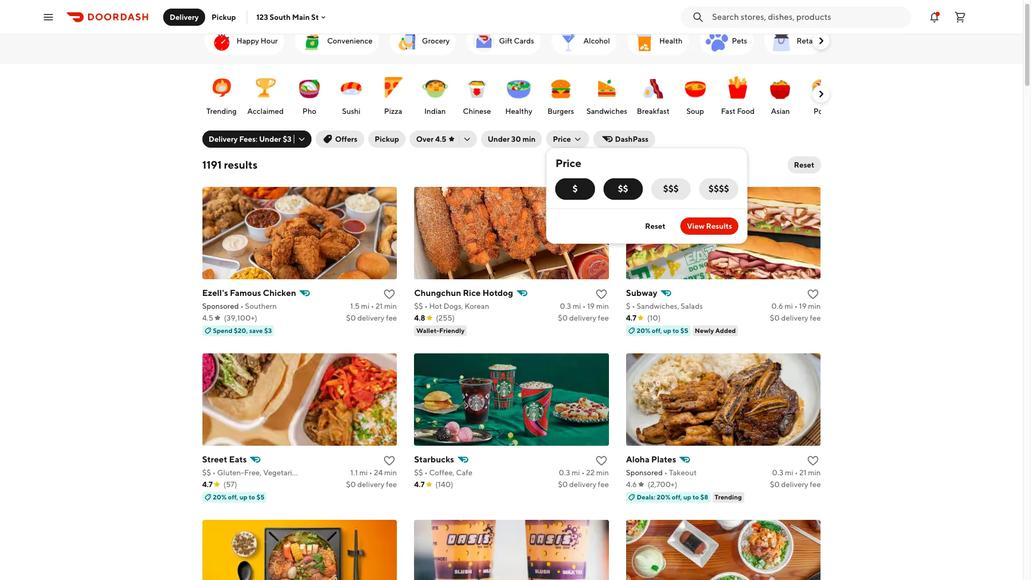 Task type: describe. For each thing, give the bounding box(es) containing it.
4.6
[[627, 480, 637, 489]]

19 for subway
[[800, 302, 807, 311]]

delivery fees: under $3
[[209, 135, 292, 143]]

pets link
[[700, 27, 754, 55]]

deals:
[[637, 493, 656, 501]]

convenience image
[[299, 28, 325, 54]]

vegetarian
[[263, 469, 301, 477]]

$​0 for street eats
[[346, 480, 356, 489]]

reset for "reset" button to the bottom
[[646, 222, 666, 231]]

fee for subway
[[810, 314, 821, 322]]

24
[[374, 469, 383, 477]]

acclaimed
[[247, 107, 284, 116]]

alcohol image
[[556, 28, 582, 54]]

$​0 delivery fee for starbucks
[[558, 480, 609, 489]]

happy hour
[[237, 37, 278, 45]]

$ for $ • sandwiches, salads
[[627, 302, 631, 311]]

newly added
[[695, 327, 736, 335]]

friendly
[[440, 327, 465, 335]]

over 4.5 button
[[410, 131, 477, 148]]

delivery for chungchun rice hotdog
[[570, 314, 597, 322]]

1 under from the left
[[259, 135, 281, 143]]

0 horizontal spatial trending
[[207, 107, 237, 116]]

sushi
[[342, 107, 361, 116]]

pizza
[[384, 107, 403, 116]]

1 horizontal spatial reset button
[[788, 156, 821, 174]]

cafe
[[456, 469, 473, 477]]

1.1 mi • 24 min
[[351, 469, 397, 477]]

1 vertical spatial price
[[556, 157, 582, 169]]

(2,700+)
[[648, 480, 678, 489]]

chungchun rice hotdog
[[414, 288, 514, 298]]

deals: 20% off, up to $8
[[637, 493, 709, 501]]

1.1
[[351, 469, 358, 477]]

$$$$
[[709, 184, 730, 194]]

happy hour link
[[204, 27, 284, 55]]

pets image
[[705, 28, 730, 54]]

delivery for delivery fees: under $3
[[209, 135, 238, 143]]

free,
[[244, 469, 262, 477]]

hot
[[429, 302, 442, 311]]

0.3 for aloha
[[773, 469, 784, 477]]

alcohol link
[[552, 27, 617, 55]]

min for ezell's famous chicken
[[385, 302, 397, 311]]

$$$$ button
[[700, 178, 739, 200]]

acclaimed link
[[245, 69, 286, 119]]

click to add this store to your saved list image for subway
[[807, 288, 820, 301]]

2 horizontal spatial off,
[[672, 493, 682, 501]]

starbucks
[[414, 455, 454, 465]]

view results
[[687, 222, 733, 231]]

$​0 for subway
[[770, 314, 780, 322]]

happy hour image
[[209, 28, 235, 54]]

$​0 delivery fee for ezell's famous chicken
[[346, 314, 397, 322]]

0 vertical spatial pickup
[[212, 13, 236, 21]]

asian
[[772, 107, 791, 116]]

1191
[[202, 159, 222, 171]]

$​0 for starbucks
[[558, 480, 568, 489]]

0 vertical spatial 20% off, up to $5
[[637, 327, 689, 335]]

min for aloha plates
[[809, 469, 821, 477]]

offers
[[335, 135, 358, 143]]

chicken
[[263, 288, 296, 298]]

food
[[738, 107, 755, 116]]

123 south main st button
[[257, 13, 328, 21]]

subway
[[627, 288, 658, 298]]

1 vertical spatial 4.5
[[202, 314, 213, 322]]

4.7 for subway
[[627, 314, 637, 322]]

$$$
[[664, 184, 679, 194]]

notification bell image
[[929, 10, 942, 23]]

southern
[[245, 302, 277, 311]]

view
[[687, 222, 705, 231]]

view results button
[[681, 218, 739, 235]]

$8
[[701, 493, 709, 501]]

(255)
[[436, 314, 455, 322]]

$ for $
[[573, 184, 578, 194]]

over 4.5
[[417, 135, 447, 143]]

1.5
[[350, 302, 360, 311]]

health link
[[628, 27, 689, 55]]

21 for aloha plates
[[800, 469, 807, 477]]

fees:
[[239, 135, 258, 143]]

min inside button
[[523, 135, 536, 143]]

1191 results
[[202, 159, 258, 171]]

eats
[[229, 455, 247, 465]]

gift cards image
[[471, 28, 497, 54]]

min for street eats
[[385, 469, 397, 477]]

22
[[587, 469, 595, 477]]

$$$ button
[[652, 178, 691, 200]]

0.3 mi • 22 min
[[559, 469, 609, 477]]

sandwiches
[[587, 107, 628, 116]]

hour
[[261, 37, 278, 45]]

(39,100+)
[[224, 314, 257, 322]]

click to add this store to your saved list image for chungchun rice hotdog
[[595, 288, 608, 301]]

under 30 min button
[[482, 131, 542, 148]]

$$ for $$ • gluten-free, vegetarian
[[202, 469, 211, 477]]

sponsored • takeout
[[627, 469, 697, 477]]

grocery
[[422, 37, 450, 45]]

click to add this store to your saved list image for aloha plates
[[807, 455, 820, 468]]

2 horizontal spatial to
[[693, 493, 700, 501]]

sponsored for ezell's
[[202, 302, 239, 311]]

0 horizontal spatial 20% off, up to $5
[[213, 493, 265, 501]]

$​0 delivery fee for chungchun rice hotdog
[[558, 314, 609, 322]]

cards
[[514, 37, 534, 45]]

fee for aloha plates
[[810, 480, 821, 489]]

mi for chungchun rice hotdog
[[573, 302, 581, 311]]

south
[[270, 13, 291, 21]]

1.5 mi • 21 min
[[350, 302, 397, 311]]

health
[[660, 37, 683, 45]]

gluten-
[[217, 469, 244, 477]]

alcohol
[[584, 37, 610, 45]]

over
[[417, 135, 434, 143]]

min for subway
[[809, 302, 821, 311]]

1 horizontal spatial up
[[664, 327, 672, 335]]

grocery link
[[390, 27, 456, 55]]

retail image
[[769, 28, 795, 54]]

1 vertical spatial reset button
[[639, 218, 672, 235]]

aloha plates
[[627, 455, 677, 465]]

(140)
[[436, 480, 454, 489]]

street eats
[[202, 455, 247, 465]]

grocery image
[[394, 28, 420, 54]]

convenience
[[327, 37, 373, 45]]

dashpass
[[615, 135, 649, 143]]

(10)
[[648, 314, 661, 322]]

mi for street eats
[[360, 469, 368, 477]]

$​0 for ezell's famous chicken
[[346, 314, 356, 322]]

0.3 mi • 19 min
[[560, 302, 609, 311]]

dashpass button
[[594, 131, 655, 148]]

$​0 delivery fee for street eats
[[346, 480, 397, 489]]

health image
[[632, 28, 658, 54]]



Task type: vqa. For each thing, say whether or not it's contained in the screenshot.
The $16.09 •
no



Task type: locate. For each thing, give the bounding box(es) containing it.
0 horizontal spatial 20%
[[213, 493, 227, 501]]

$3 for delivery fees: under $3
[[283, 135, 292, 143]]

0 horizontal spatial pickup
[[212, 13, 236, 21]]

ezell's famous chicken
[[202, 288, 296, 298]]

1 vertical spatial delivery
[[209, 135, 238, 143]]

19 for chungchun rice hotdog
[[588, 302, 595, 311]]

hotdog
[[483, 288, 514, 298]]

mi for starbucks
[[572, 469, 580, 477]]

1 vertical spatial 21
[[800, 469, 807, 477]]

fee down 0.3 mi • 19 min
[[598, 314, 609, 322]]

under left 30
[[488, 135, 510, 143]]

click to add this store to your saved list image for street eats
[[383, 455, 396, 468]]

sponsored • southern
[[202, 302, 277, 311]]

offers button
[[316, 131, 364, 148]]

0 items, open order cart image
[[954, 10, 967, 23]]

plates
[[652, 455, 677, 465]]

pho
[[303, 107, 317, 116]]

1 horizontal spatial click to add this store to your saved list image
[[595, 288, 608, 301]]

$3 for spend $20, save $3
[[264, 327, 272, 335]]

$​0 delivery fee for aloha plates
[[770, 480, 821, 489]]

convenience link
[[295, 27, 379, 55]]

pickup up happy hour icon
[[212, 13, 236, 21]]

reset for the right "reset" button
[[795, 161, 815, 169]]

retail link
[[765, 27, 824, 55]]

delivery down the 0.6 mi • 19 min
[[782, 314, 809, 322]]

fee for chungchun rice hotdog
[[598, 314, 609, 322]]

fee
[[386, 314, 397, 322], [598, 314, 609, 322], [810, 314, 821, 322], [386, 480, 397, 489], [598, 480, 609, 489], [810, 480, 821, 489]]

sponsored for aloha
[[627, 469, 663, 477]]

delivery inside button
[[170, 13, 199, 21]]

0 horizontal spatial $3
[[264, 327, 272, 335]]

delivery down the 0.3 mi • 22 min
[[570, 480, 597, 489]]

pickup down pizza
[[375, 135, 399, 143]]

min for starbucks
[[597, 469, 609, 477]]

1 horizontal spatial 19
[[800, 302, 807, 311]]

off, down (10)
[[652, 327, 662, 335]]

to down $$ • gluten-free, vegetarian
[[249, 493, 255, 501]]

1 vertical spatial $
[[627, 302, 631, 311]]

reset
[[795, 161, 815, 169], [646, 222, 666, 231]]

pickup button up happy hour icon
[[205, 8, 243, 26]]

delivery for aloha plates
[[782, 480, 809, 489]]

Store search: begin typing to search for stores available on DoorDash text field
[[713, 11, 905, 23]]

up down $ • sandwiches, salads
[[664, 327, 672, 335]]

0 vertical spatial $5
[[681, 327, 689, 335]]

street
[[202, 455, 227, 465]]

$​0 delivery fee down the 0.6 mi • 19 min
[[770, 314, 821, 322]]

korean
[[465, 302, 490, 311]]

$ inside button
[[573, 184, 578, 194]]

to down $ • sandwiches, salads
[[673, 327, 680, 335]]

sandwiches,
[[637, 302, 680, 311]]

20% off, up to $5
[[637, 327, 689, 335], [213, 493, 265, 501]]

gift
[[499, 37, 513, 45]]

off,
[[652, 327, 662, 335], [228, 493, 238, 501], [672, 493, 682, 501]]

1 horizontal spatial reset
[[795, 161, 815, 169]]

1 horizontal spatial under
[[488, 135, 510, 143]]

$5 down free,
[[257, 493, 265, 501]]

to left $8
[[693, 493, 700, 501]]

1 vertical spatial 20% off, up to $5
[[213, 493, 265, 501]]

1 vertical spatial pickup
[[375, 135, 399, 143]]

rice
[[463, 288, 481, 298]]

click to add this store to your saved list image up 0.3 mi • 21 min
[[807, 455, 820, 468]]

$ down subway
[[627, 302, 631, 311]]

1 horizontal spatial 4.7
[[414, 480, 425, 489]]

1 horizontal spatial off,
[[652, 327, 662, 335]]

$​0 for chungchun rice hotdog
[[558, 314, 568, 322]]

delivery
[[358, 314, 385, 322], [570, 314, 597, 322], [782, 314, 809, 322], [358, 480, 385, 489], [570, 480, 597, 489], [782, 480, 809, 489]]

fee down 1.1 mi • 24 min
[[386, 480, 397, 489]]

delivery for subway
[[782, 314, 809, 322]]

2 under from the left
[[488, 135, 510, 143]]

spend
[[213, 327, 233, 335]]

gift cards
[[499, 37, 534, 45]]

0 horizontal spatial sponsored
[[202, 302, 239, 311]]

delivery down 0.3 mi • 19 min
[[570, 314, 597, 322]]

123 south main st
[[257, 13, 319, 21]]

$3
[[283, 135, 292, 143], [264, 327, 272, 335]]

delivery for ezell's famous chicken
[[358, 314, 385, 322]]

20% down (10)
[[637, 327, 651, 335]]

$ button
[[556, 178, 595, 200]]

results
[[224, 159, 258, 171]]

pets
[[732, 37, 748, 45]]

pickup
[[212, 13, 236, 21], [375, 135, 399, 143]]

20% down (57) at the left bottom of page
[[213, 493, 227, 501]]

dogs,
[[444, 302, 463, 311]]

$​0 delivery fee down 1.1 mi • 24 min
[[346, 480, 397, 489]]

$​0 delivery fee down 1.5 mi • 21 min
[[346, 314, 397, 322]]

aloha
[[627, 455, 650, 465]]

4.8
[[414, 314, 425, 322]]

trending up delivery fees: under $3
[[207, 107, 237, 116]]

$​0 down 1.1
[[346, 480, 356, 489]]

1 horizontal spatial delivery
[[209, 135, 238, 143]]

1 horizontal spatial $
[[627, 302, 631, 311]]

0.3 mi • 21 min
[[773, 469, 821, 477]]

price button
[[547, 131, 590, 148]]

indian
[[425, 107, 446, 116]]

click to add this store to your saved list image for ezell's famous chicken
[[383, 288, 396, 301]]

price down price button
[[556, 157, 582, 169]]

fee down the 0.3 mi • 22 min
[[598, 480, 609, 489]]

0 horizontal spatial 4.7
[[202, 480, 213, 489]]

click to add this store to your saved list image up the 0.3 mi • 22 min
[[595, 455, 608, 468]]

$$ for $$ • hot dogs, korean
[[414, 302, 423, 311]]

$ left the $$ button
[[573, 184, 578, 194]]

ezell's
[[202, 288, 228, 298]]

0 horizontal spatial reset button
[[639, 218, 672, 235]]

0 vertical spatial price
[[553, 135, 571, 143]]

$$ right $ button
[[618, 184, 629, 194]]

soup
[[687, 107, 705, 116]]

click to add this store to your saved list image
[[595, 288, 608, 301], [383, 455, 396, 468]]

$$ for $$
[[618, 184, 629, 194]]

min
[[523, 135, 536, 143], [385, 302, 397, 311], [597, 302, 609, 311], [809, 302, 821, 311], [385, 469, 397, 477], [597, 469, 609, 477], [809, 469, 821, 477]]

mi for ezell's famous chicken
[[361, 302, 370, 311]]

pickup button down pizza
[[368, 131, 406, 148]]

coffee,
[[429, 469, 455, 477]]

21 for ezell's famous chicken
[[376, 302, 383, 311]]

price down burgers on the right top of page
[[553, 135, 571, 143]]

delivery down 1.5 mi • 21 min
[[358, 314, 385, 322]]

0 horizontal spatial $
[[573, 184, 578, 194]]

4.7 for street eats
[[202, 480, 213, 489]]

4.7 left the (140) on the left of the page
[[414, 480, 425, 489]]

poke
[[814, 107, 832, 116]]

0 vertical spatial reset button
[[788, 156, 821, 174]]

fee down 0.3 mi • 21 min
[[810, 480, 821, 489]]

$$ up 4.8
[[414, 302, 423, 311]]

$​0 down 0.3 mi • 19 min
[[558, 314, 568, 322]]

4.7 left (10)
[[627, 314, 637, 322]]

0 vertical spatial delivery
[[170, 13, 199, 21]]

4.7 left (57) at the left bottom of page
[[202, 480, 213, 489]]

$​0 delivery fee down 0.3 mi • 21 min
[[770, 480, 821, 489]]

$​0 down the 0.3 mi • 22 min
[[558, 480, 568, 489]]

click to add this store to your saved list image up the 0.6 mi • 19 min
[[807, 288, 820, 301]]

1 vertical spatial pickup button
[[368, 131, 406, 148]]

2 horizontal spatial 20%
[[657, 493, 671, 501]]

trending right $8
[[715, 493, 742, 501]]

0 horizontal spatial up
[[240, 493, 248, 501]]

$3 down acclaimed on the left top
[[283, 135, 292, 143]]

off, down (57) at the left bottom of page
[[228, 493, 238, 501]]

0 vertical spatial pickup button
[[205, 8, 243, 26]]

fee for street eats
[[386, 480, 397, 489]]

0 vertical spatial $3
[[283, 135, 292, 143]]

gift cards link
[[467, 27, 541, 55]]

0 vertical spatial $
[[573, 184, 578, 194]]

up left $8
[[684, 493, 692, 501]]

1 vertical spatial $3
[[264, 327, 272, 335]]

mi for aloha plates
[[786, 469, 794, 477]]

1 horizontal spatial $5
[[681, 327, 689, 335]]

0 horizontal spatial off,
[[228, 493, 238, 501]]

0 horizontal spatial pickup button
[[205, 8, 243, 26]]

$5 left the newly
[[681, 327, 689, 335]]

1 vertical spatial trending
[[715, 493, 742, 501]]

0 vertical spatial reset
[[795, 161, 815, 169]]

$$ • coffee, cafe
[[414, 469, 473, 477]]

$​0 delivery fee down the 0.3 mi • 22 min
[[558, 480, 609, 489]]

sponsored
[[202, 302, 239, 311], [627, 469, 663, 477]]

1 vertical spatial click to add this store to your saved list image
[[383, 455, 396, 468]]

fee for ezell's famous chicken
[[386, 314, 397, 322]]

1 vertical spatial reset
[[646, 222, 666, 231]]

$​0 for aloha plates
[[770, 480, 780, 489]]

20% down '(2,700+)'
[[657, 493, 671, 501]]

$​0 delivery fee for subway
[[770, 314, 821, 322]]

fast
[[722, 107, 736, 116]]

$3 right save
[[264, 327, 272, 335]]

0 vertical spatial 4.5
[[436, 135, 447, 143]]

spend $20, save $3
[[213, 327, 272, 335]]

$$ for $$ • coffee, cafe
[[414, 469, 423, 477]]

delivery
[[170, 13, 199, 21], [209, 135, 238, 143]]

retail
[[797, 37, 817, 45]]

breakfast
[[637, 107, 670, 116]]

$5
[[681, 327, 689, 335], [257, 493, 265, 501]]

0 horizontal spatial $5
[[257, 493, 265, 501]]

click to add this store to your saved list image up 0.3 mi • 19 min
[[595, 288, 608, 301]]

4.5 inside button
[[436, 135, 447, 143]]

1 horizontal spatial 20% off, up to $5
[[637, 327, 689, 335]]

0 horizontal spatial 21
[[376, 302, 383, 311]]

sponsored down ezell's
[[202, 302, 239, 311]]

$$ inside button
[[618, 184, 629, 194]]

2 horizontal spatial up
[[684, 493, 692, 501]]

under
[[259, 135, 281, 143], [488, 135, 510, 143]]

click to add this store to your saved list image for starbucks
[[595, 455, 608, 468]]

1 vertical spatial $5
[[257, 493, 265, 501]]

1 horizontal spatial 20%
[[637, 327, 651, 335]]

click to add this store to your saved list image up 1.5 mi • 21 min
[[383, 288, 396, 301]]

20% off, up to $5 down (10)
[[637, 327, 689, 335]]

1 horizontal spatial sponsored
[[627, 469, 663, 477]]

burgers
[[548, 107, 575, 116]]

0.3 for chungchun
[[560, 302, 572, 311]]

1 horizontal spatial trending
[[715, 493, 742, 501]]

wallet-
[[417, 327, 440, 335]]

0 horizontal spatial delivery
[[170, 13, 199, 21]]

happy
[[237, 37, 259, 45]]

fee down 1.5 mi • 21 min
[[386, 314, 397, 322]]

1 horizontal spatial to
[[673, 327, 680, 335]]

2 horizontal spatial 4.7
[[627, 314, 637, 322]]

next button of carousel image
[[816, 89, 827, 99]]

$$ down starbucks
[[414, 469, 423, 477]]

$$
[[618, 184, 629, 194], [414, 302, 423, 311], [202, 469, 211, 477], [414, 469, 423, 477]]

$$ button
[[604, 178, 643, 200]]

0 horizontal spatial 4.5
[[202, 314, 213, 322]]

results
[[707, 222, 733, 231]]

under inside button
[[488, 135, 510, 143]]

$​0 down 0.3 mi • 21 min
[[770, 480, 780, 489]]

4.5 up spend
[[202, 314, 213, 322]]

click to add this store to your saved list image
[[383, 288, 396, 301], [807, 288, 820, 301], [595, 455, 608, 468], [807, 455, 820, 468]]

0 vertical spatial 21
[[376, 302, 383, 311]]

delivery button
[[163, 8, 205, 26]]

famous
[[230, 288, 261, 298]]

mi
[[361, 302, 370, 311], [573, 302, 581, 311], [785, 302, 794, 311], [360, 469, 368, 477], [572, 469, 580, 477], [786, 469, 794, 477]]

20% off, up to $5 down (57) at the left bottom of page
[[213, 493, 265, 501]]

delivery down 1.1 mi • 24 min
[[358, 480, 385, 489]]

0 horizontal spatial under
[[259, 135, 281, 143]]

mi for subway
[[785, 302, 794, 311]]

•
[[241, 302, 244, 311], [371, 302, 374, 311], [425, 302, 428, 311], [583, 302, 586, 311], [632, 302, 636, 311], [795, 302, 798, 311], [213, 469, 216, 477], [369, 469, 373, 477], [425, 469, 428, 477], [582, 469, 585, 477], [665, 469, 668, 477], [795, 469, 799, 477]]

0 horizontal spatial click to add this store to your saved list image
[[383, 455, 396, 468]]

fee down the 0.6 mi • 19 min
[[810, 314, 821, 322]]

up down $$ • gluten-free, vegetarian
[[240, 493, 248, 501]]

$​0 delivery fee down 0.3 mi • 19 min
[[558, 314, 609, 322]]

$​0 down 1.5
[[346, 314, 356, 322]]

open menu image
[[42, 10, 55, 23]]

next button of carousel image
[[816, 35, 827, 46]]

delivery for street eats
[[358, 480, 385, 489]]

1 19 from the left
[[588, 302, 595, 311]]

0 horizontal spatial 19
[[588, 302, 595, 311]]

off, down '(2,700+)'
[[672, 493, 682, 501]]

1 horizontal spatial pickup
[[375, 135, 399, 143]]

0 horizontal spatial reset
[[646, 222, 666, 231]]

min for chungchun rice hotdog
[[597, 302, 609, 311]]

$​0 down 0.6
[[770, 314, 780, 322]]

(57)
[[224, 480, 237, 489]]

1 vertical spatial sponsored
[[627, 469, 663, 477]]

wallet-friendly
[[417, 327, 465, 335]]

delivery for starbucks
[[570, 480, 597, 489]]

4.7 for starbucks
[[414, 480, 425, 489]]

under right fees:
[[259, 135, 281, 143]]

$20,
[[234, 327, 248, 335]]

30
[[512, 135, 521, 143]]

click to add this store to your saved list image up 1.1 mi • 24 min
[[383, 455, 396, 468]]

main
[[292, 13, 310, 21]]

chungchun
[[414, 288, 461, 298]]

1 horizontal spatial 4.5
[[436, 135, 447, 143]]

delivery down 0.3 mi • 21 min
[[782, 480, 809, 489]]

1 horizontal spatial $3
[[283, 135, 292, 143]]

added
[[716, 327, 736, 335]]

0 vertical spatial trending
[[207, 107, 237, 116]]

sponsored down aloha
[[627, 469, 663, 477]]

0 vertical spatial click to add this store to your saved list image
[[595, 288, 608, 301]]

takeout
[[669, 469, 697, 477]]

fee for starbucks
[[598, 480, 609, 489]]

1 horizontal spatial pickup button
[[368, 131, 406, 148]]

trending link
[[203, 69, 240, 119]]

pickup button
[[205, 8, 243, 26], [368, 131, 406, 148]]

2 19 from the left
[[800, 302, 807, 311]]

healthy
[[506, 107, 533, 116]]

price inside button
[[553, 135, 571, 143]]

0 horizontal spatial to
[[249, 493, 255, 501]]

4.5 right 'over'
[[436, 135, 447, 143]]

$ • sandwiches, salads
[[627, 302, 703, 311]]

1 horizontal spatial 21
[[800, 469, 807, 477]]

$$ down the street
[[202, 469, 211, 477]]

save
[[249, 327, 263, 335]]

delivery for delivery
[[170, 13, 199, 21]]

0 vertical spatial sponsored
[[202, 302, 239, 311]]



